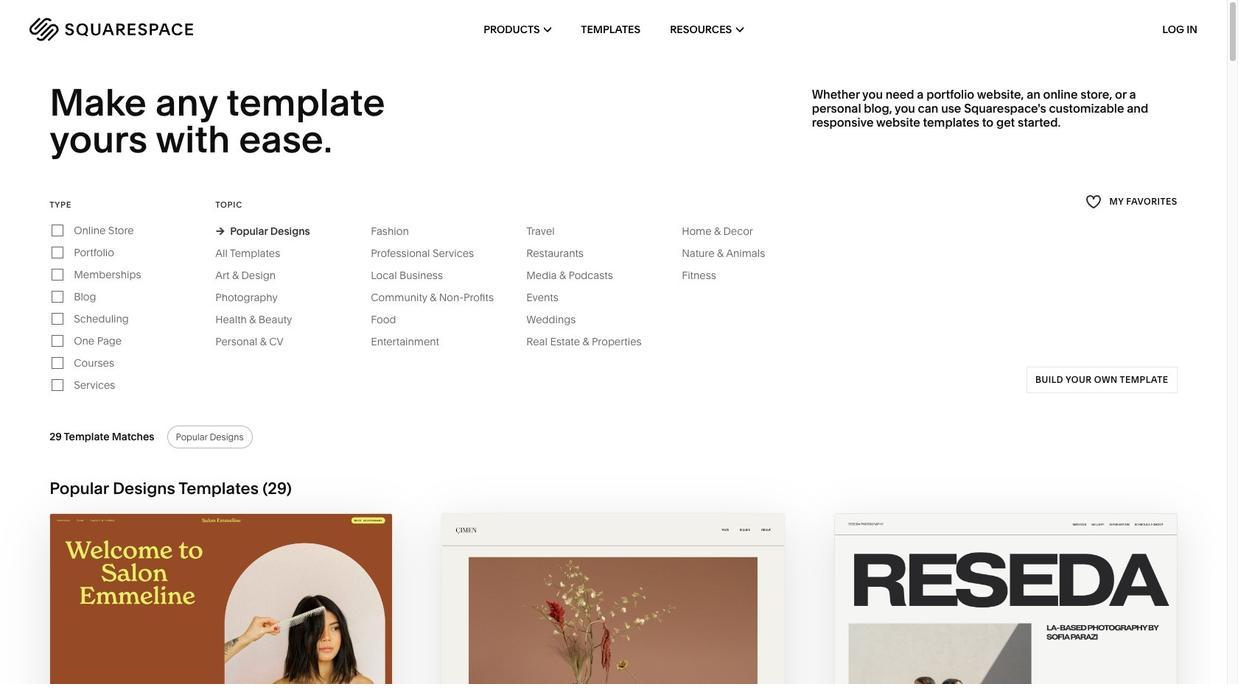 Task type: vqa. For each thing, say whether or not it's contained in the screenshot.
Reseda image
yes



Task type: locate. For each thing, give the bounding box(es) containing it.
çimen image
[[442, 514, 785, 685]]

reseda image
[[835, 514, 1177, 685]]



Task type: describe. For each thing, give the bounding box(es) containing it.
emmeline image
[[50, 514, 392, 685]]



